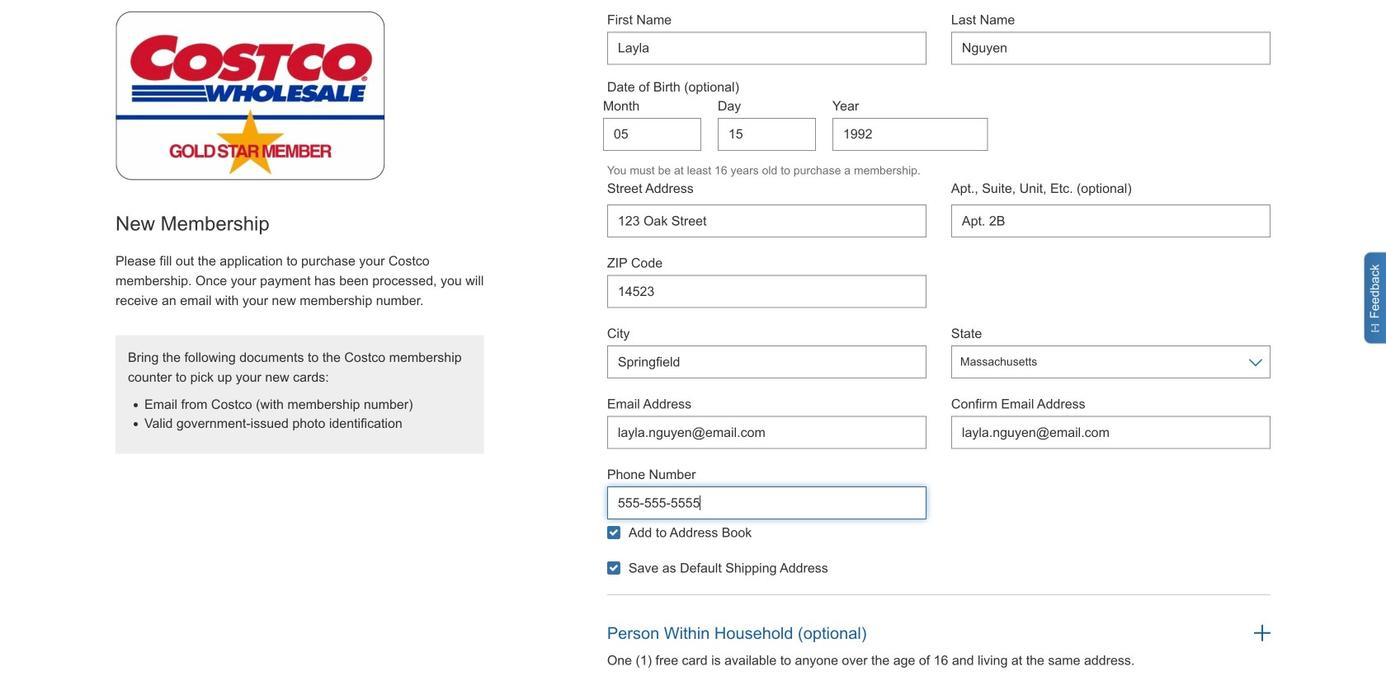Task type: describe. For each thing, give the bounding box(es) containing it.
YYYY text field
[[833, 118, 988, 151]]

costco gold star membership card image
[[116, 11, 386, 180]]



Task type: vqa. For each thing, say whether or not it's contained in the screenshot.
While Supplies Last
no



Task type: locate. For each thing, give the bounding box(es) containing it.
None text field
[[607, 32, 927, 65], [952, 32, 1271, 65], [607, 205, 927, 238], [952, 205, 1271, 238], [607, 275, 927, 308], [607, 487, 927, 520], [607, 32, 927, 65], [952, 32, 1271, 65], [607, 205, 927, 238], [952, 205, 1271, 238], [607, 275, 927, 308], [607, 487, 927, 520]]

MM text field
[[603, 118, 701, 151]]

None text field
[[607, 346, 927, 379]]

None email field
[[607, 417, 927, 450], [952, 417, 1271, 450], [607, 417, 927, 450], [952, 417, 1271, 450]]

DD text field
[[718, 118, 816, 151]]



